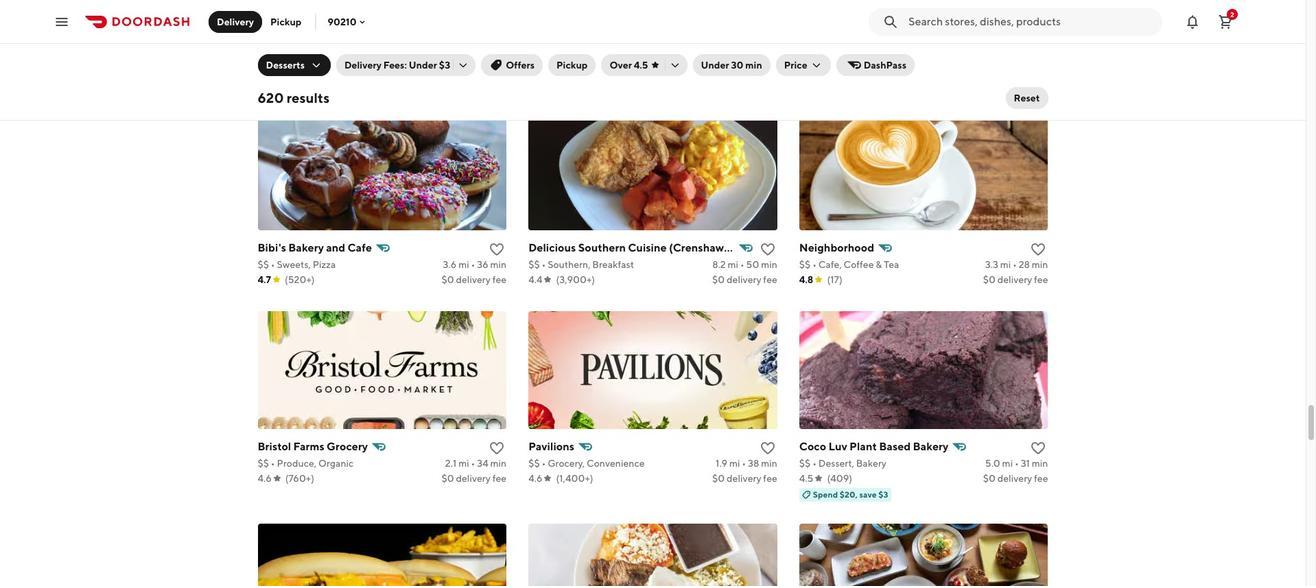 Task type: describe. For each thing, give the bounding box(es) containing it.
$​0 delivery fee for pavilions
[[712, 473, 778, 484]]

(3,900+)
[[556, 274, 595, 285]]

90210 button
[[328, 16, 368, 27]]

neighborhood
[[799, 241, 874, 254]]

36
[[477, 259, 488, 270]]

price button
[[776, 54, 831, 76]]

$$ • sweets, pizza
[[258, 259, 336, 270]]

8.2 mi • 50 min
[[713, 259, 778, 270]]

1 vertical spatial tea
[[884, 259, 899, 270]]

cuisine
[[628, 241, 667, 254]]

8.2
[[713, 259, 726, 270]]

5.3
[[443, 60, 457, 71]]

delicious southern cuisine (crenshaw blvd)
[[529, 241, 754, 254]]

convenience
[[587, 458, 645, 469]]

$​0 delivery fee for delicious southern cuisine (crenshaw blvd)
[[712, 274, 778, 285]]

$$ for the beverly hills bagel company
[[529, 60, 540, 71]]

desserts button
[[258, 54, 331, 76]]

$$ • cafe, coffee & tea
[[799, 259, 899, 270]]

mi for bibi's bakery and cafe
[[459, 259, 469, 270]]

$$ for delicious southern cuisine (crenshaw blvd)
[[529, 259, 540, 270]]

the beverly hills bagel company
[[529, 42, 697, 55]]

mi for pavilions
[[730, 458, 740, 469]]

fee for neighborhood
[[1034, 274, 1048, 285]]

bristol
[[258, 440, 291, 453]]

(17)
[[827, 274, 843, 285]]

0 vertical spatial pickup button
[[262, 11, 310, 33]]

mi for bristol farms grocery
[[459, 458, 469, 469]]

1 under from the left
[[409, 60, 437, 71]]

$$ • produce, organic
[[258, 458, 354, 469]]

delivery for jamba juice
[[998, 75, 1032, 86]]

mi for amandine patisserie cafe
[[459, 60, 469, 71]]

5.3 mi • 28 min
[[443, 60, 507, 71]]

click to add this store to your saved list image for delicious southern cuisine (crenshaw blvd)
[[760, 241, 776, 258]]

dashpass button
[[836, 54, 915, 76]]

4.7 for $​0 delivery fee
[[258, 75, 271, 86]]

(267)
[[827, 75, 850, 86]]

dashpass
[[864, 60, 907, 71]]

click to add this store to your saved list image for jamba juice
[[1031, 42, 1047, 59]]

min inside button
[[746, 60, 762, 71]]

min for plant
[[1032, 458, 1048, 469]]

mi for the beverly hills bagel company
[[732, 60, 742, 71]]

delivery for neighborhood
[[998, 274, 1032, 285]]

4.6 for bristol farms grocery
[[258, 473, 272, 484]]

delivery for bristol farms grocery
[[456, 473, 491, 484]]

delivery for pavilions
[[727, 473, 762, 484]]

delivery for delivery fees: under $3
[[344, 60, 382, 71]]

3.5
[[716, 60, 730, 71]]

desserts
[[266, 60, 305, 71]]

produce,
[[277, 458, 317, 469]]

based
[[879, 440, 911, 453]]

620
[[258, 90, 284, 106]]

over
[[610, 60, 632, 71]]

coffee
[[844, 259, 874, 270]]

2
[[1231, 10, 1235, 18]]

$3 for delivery fees: under $3
[[439, 60, 450, 71]]

under 30 min
[[701, 60, 762, 71]]

spend
[[813, 490, 838, 500]]

and
[[326, 241, 345, 254]]

$20,
[[840, 490, 858, 500]]

$
[[258, 60, 263, 71]]

bibi's bakery and cafe
[[258, 241, 372, 254]]

farms
[[293, 440, 324, 453]]

min for cuisine
[[761, 259, 778, 270]]

hills
[[591, 42, 614, 55]]

reset
[[1014, 93, 1040, 104]]

$​0 delivery fee for jamba juice
[[983, 75, 1048, 86]]

grocery,
[[548, 458, 585, 469]]

amandine
[[258, 42, 310, 55]]

fee for jamba juice
[[1034, 75, 1048, 86]]

dessert,
[[819, 458, 854, 469]]

milk
[[581, 60, 600, 71]]

grocery
[[327, 440, 368, 453]]

$​0 for amandine patisserie cafe
[[442, 75, 454, 86]]

sweets,
[[277, 259, 311, 270]]

mi for coco luv plant based bakery
[[1002, 458, 1013, 469]]

bagel
[[616, 42, 645, 55]]

bristol farms grocery
[[258, 440, 368, 453]]

over 4.5
[[610, 60, 648, 71]]

click to add this store to your saved list image for coco luv plant based bakery
[[1031, 440, 1047, 457]]

$​0 for delicious southern cuisine (crenshaw blvd)
[[712, 274, 725, 285]]

fee for amandine patisserie cafe
[[493, 75, 507, 86]]

5.0 for 5.0 mi • 31 min
[[985, 458, 1001, 469]]

$​0 delivery fee for bristol farms grocery
[[442, 473, 507, 484]]

4.7 for (520+)
[[258, 274, 271, 285]]

blvd)
[[726, 241, 754, 254]]

over 4.5 button
[[602, 54, 687, 76]]

click to add this store to your saved list image for the beverly hills bagel company
[[760, 42, 776, 59]]

1.9
[[716, 458, 728, 469]]

results
[[287, 90, 330, 106]]

fee for bibi's bakery and cafe
[[493, 274, 507, 285]]

$$ for bibi's bakery and cafe
[[258, 259, 269, 270]]

620 results
[[258, 90, 330, 106]]

save
[[860, 490, 877, 500]]

amandine patisserie cafe
[[258, 42, 390, 55]]

$​0 for bibi's bakery and cafe
[[442, 274, 454, 285]]

5.0 mi • 31 min
[[985, 458, 1048, 469]]

lunch
[[311, 60, 338, 71]]

offers button
[[481, 54, 543, 76]]

Store search: begin typing to search for stores available on DoorDash text field
[[909, 14, 1154, 29]]

$​0 delivery fee for neighborhood
[[983, 274, 1048, 285]]

jamba
[[799, 42, 833, 55]]

0 vertical spatial bakery
[[288, 241, 324, 254]]

delivery fees: under $3
[[344, 60, 450, 71]]

juice
[[836, 42, 863, 55]]

offers
[[506, 60, 535, 71]]

fee for coco luv plant based bakery
[[1034, 473, 1048, 484]]

1 vertical spatial pickup button
[[548, 54, 596, 76]]

3.6
[[443, 259, 457, 270]]

click to add this store to your saved list image for neighborhood
[[1031, 241, 1047, 258]]

spend $20, save $3
[[813, 490, 889, 500]]

plant
[[850, 440, 877, 453]]

0 vertical spatial tea
[[602, 60, 617, 71]]

$​0 for the beverly hills bagel company
[[712, 75, 725, 86]]

fee for pavilions
[[763, 473, 778, 484]]

3.3 mi • 28 min
[[985, 259, 1048, 270]]

4.8 for neighborhood
[[799, 274, 814, 285]]

(520+)
[[285, 274, 315, 285]]

$​0 delivery fee for the beverly hills bagel company
[[712, 75, 778, 86]]

delivery for the beverly hills bagel company
[[727, 75, 762, 86]]

min for grocery
[[490, 458, 507, 469]]



Task type: locate. For each thing, give the bounding box(es) containing it.
fee down 3.6 mi • 36 min
[[493, 274, 507, 285]]

$​0 for pavilions
[[712, 473, 725, 484]]

3.6 mi • 36 min
[[443, 259, 507, 270]]

delivery down 3.6 mi • 36 min
[[456, 274, 491, 285]]

bagels,
[[548, 60, 579, 71]]

0 horizontal spatial 28
[[477, 60, 488, 71]]

fee
[[493, 75, 507, 86], [763, 75, 778, 86], [1034, 75, 1048, 86], [493, 274, 507, 285], [763, 274, 778, 285], [1034, 274, 1048, 285], [493, 473, 507, 484], [763, 473, 778, 484], [1034, 473, 1048, 484]]

0 vertical spatial $3
[[439, 60, 450, 71]]

28 right "3.3"
[[1019, 259, 1030, 270]]

delivery for delivery
[[217, 16, 254, 27]]

click to add this store to your saved list image up 5.0 mi • 31 min
[[1031, 440, 1047, 457]]

4.8 left (17)
[[799, 274, 814, 285]]

1 vertical spatial delivery
[[344, 60, 382, 71]]

$$ for coco luv plant based bakery
[[799, 458, 811, 469]]

$3 right save
[[879, 490, 889, 500]]

4.6 down bristol
[[258, 473, 272, 484]]

fee up reset button
[[1034, 75, 1048, 86]]

tea down the beverly hills bagel company
[[602, 60, 617, 71]]

1.9 mi • 38 min
[[716, 458, 778, 469]]

$ • takeout, lunch
[[258, 60, 338, 71]]

5.0
[[529, 75, 544, 86], [985, 458, 1001, 469]]

fee down offers
[[493, 75, 507, 86]]

delivery
[[217, 16, 254, 27], [344, 60, 382, 71]]

2.1 mi • 34 min
[[445, 458, 507, 469]]

4.5
[[634, 60, 648, 71], [799, 473, 814, 484]]

coco
[[799, 440, 826, 453]]

pizza
[[313, 259, 336, 270]]

2.1
[[445, 458, 457, 469]]

0 horizontal spatial delivery
[[217, 16, 254, 27]]

2 horizontal spatial bakery
[[913, 440, 949, 453]]

0 vertical spatial 31
[[750, 60, 759, 71]]

4.5 down bagel
[[634, 60, 648, 71]]

delivery inside "button"
[[217, 16, 254, 27]]

(8,100+)
[[285, 75, 322, 86]]

organic
[[318, 458, 354, 469]]

click to add this store to your saved list image up 2.1 mi • 34 min
[[489, 440, 505, 457]]

$​0 delivery fee down 3.5 mi • 31 min
[[712, 75, 778, 86]]

$​0 for bristol farms grocery
[[442, 473, 454, 484]]

5.0 for 5.0
[[529, 75, 544, 86]]

1 vertical spatial 5.0
[[985, 458, 1001, 469]]

$​0 for neighborhood
[[983, 274, 996, 285]]

southern,
[[548, 259, 591, 270]]

0 horizontal spatial under
[[409, 60, 437, 71]]

(409)
[[827, 473, 852, 484]]

click to add this store to your saved list image up 3.3 mi • 28 min
[[1031, 241, 1047, 258]]

click to add this store to your saved list image down store search: begin typing to search for stores available on doordash text field
[[1031, 42, 1047, 59]]

$3
[[439, 60, 450, 71], [879, 490, 889, 500]]

fee for bristol farms grocery
[[493, 473, 507, 484]]

&
[[876, 259, 882, 270]]

fee for the beverly hills bagel company
[[763, 75, 778, 86]]

mi for neighborhood
[[1000, 259, 1011, 270]]

4.7 down $
[[258, 75, 271, 86]]

1 vertical spatial 4.8
[[799, 274, 814, 285]]

pickup
[[270, 16, 302, 27], [557, 60, 588, 71]]

1 horizontal spatial bakery
[[856, 458, 887, 469]]

$​0 delivery fee down 2.1 mi • 34 min
[[442, 473, 507, 484]]

1 vertical spatial 4.7
[[258, 274, 271, 285]]

delivery for bibi's bakery and cafe
[[456, 274, 491, 285]]

28
[[477, 60, 488, 71], [1019, 259, 1030, 270]]

fee down 3.5 mi • 31 min
[[763, 75, 778, 86]]

mi
[[459, 60, 469, 71], [732, 60, 742, 71], [459, 259, 469, 270], [728, 259, 739, 270], [1000, 259, 1011, 270], [459, 458, 469, 469], [730, 458, 740, 469], [1002, 458, 1013, 469]]

0 vertical spatial 28
[[477, 60, 488, 71]]

click to add this store to your saved list image for bibi's bakery and cafe
[[489, 241, 505, 258]]

$$ down jamba
[[799, 60, 811, 71]]

$​0 delivery fee down 1.9 mi • 38 min
[[712, 473, 778, 484]]

1 horizontal spatial 5.0
[[985, 458, 1001, 469]]

min for and
[[490, 259, 507, 270]]

1 horizontal spatial 4.6
[[529, 473, 543, 484]]

delivery for amandine patisserie cafe
[[456, 75, 491, 86]]

$$ • grocery, convenience
[[529, 458, 645, 469]]

$​0 delivery fee for amandine patisserie cafe
[[442, 75, 507, 86]]

click to add this store to your saved list image up 8.2 mi • 50 min at the top right of page
[[760, 241, 776, 258]]

the
[[529, 42, 548, 55]]

pickup down beverly
[[557, 60, 588, 71]]

0 vertical spatial 4.7
[[258, 75, 271, 86]]

0 horizontal spatial $3
[[439, 60, 450, 71]]

28 right 5.3
[[477, 60, 488, 71]]

2 4.7 from the top
[[258, 274, 271, 285]]

click to add this store to your saved list image up 1.9 mi • 38 min
[[760, 440, 776, 457]]

1 horizontal spatial $3
[[879, 490, 889, 500]]

1 4.7 from the top
[[258, 75, 271, 86]]

(760+)
[[285, 473, 314, 484]]

(crenshaw
[[669, 241, 724, 254]]

fee down 5.0 mi • 31 min
[[1034, 473, 1048, 484]]

$3 for spend $20, save $3
[[879, 490, 889, 500]]

price
[[784, 60, 808, 71]]

4.8
[[799, 75, 814, 86], [799, 274, 814, 285]]

1 vertical spatial cafe
[[348, 241, 372, 254]]

click to add this store to your saved list image up 3.6 mi • 36 min
[[489, 241, 505, 258]]

0 vertical spatial 4.8
[[799, 75, 814, 86]]

min for hills
[[761, 60, 778, 71]]

(1,400+)
[[556, 473, 593, 484]]

fee down 3.3 mi • 28 min
[[1034, 274, 1048, 285]]

2 vertical spatial bakery
[[856, 458, 887, 469]]

coco luv plant based bakery
[[799, 440, 949, 453]]

bakery down coco luv plant based bakery
[[856, 458, 887, 469]]

delivery down 3.3 mi • 28 min
[[998, 274, 1032, 285]]

1 4.8 from the top
[[799, 75, 814, 86]]

delivery down 5.0 mi • 31 min
[[998, 473, 1032, 484]]

$$ up the 4.4
[[529, 259, 540, 270]]

1 vertical spatial 31
[[1021, 458, 1030, 469]]

0 horizontal spatial pickup button
[[262, 11, 310, 33]]

delivery
[[456, 75, 491, 86], [727, 75, 762, 86], [998, 75, 1032, 86], [456, 274, 491, 285], [727, 274, 762, 285], [998, 274, 1032, 285], [456, 473, 491, 484], [727, 473, 762, 484], [998, 473, 1032, 484]]

click to add this store to your saved list image up 5.3 mi • 28 min
[[489, 42, 505, 59]]

jamba juice
[[799, 42, 863, 55]]

0 vertical spatial 4.5
[[634, 60, 648, 71]]

delivery down 1.9 mi • 38 min
[[727, 473, 762, 484]]

0 vertical spatial delivery
[[217, 16, 254, 27]]

$​0 delivery fee for bibi's bakery and cafe
[[442, 274, 507, 285]]

50
[[746, 259, 759, 270]]

$$ down 'bibi's'
[[258, 259, 269, 270]]

$$ left cafe,
[[799, 259, 811, 270]]

1 4.6 from the left
[[258, 473, 272, 484]]

patisserie
[[313, 42, 363, 55]]

0 vertical spatial cafe
[[365, 42, 390, 55]]

$3 right fees:
[[439, 60, 450, 71]]

$​0 delivery fee for coco luv plant based bakery
[[983, 473, 1048, 484]]

3 items, open order cart image
[[1218, 13, 1234, 30]]

$​0 delivery fee down 5.0 mi • 31 min
[[983, 473, 1048, 484]]

$​0 delivery fee down 3.3 mi • 28 min
[[983, 274, 1048, 285]]

4.6
[[258, 473, 272, 484], [529, 473, 543, 484]]

2 under from the left
[[701, 60, 729, 71]]

pickup button
[[262, 11, 310, 33], [548, 54, 596, 76]]

28 for neighborhood
[[1019, 259, 1030, 270]]

click to add this store to your saved list image
[[760, 42, 776, 59], [489, 241, 505, 258], [760, 241, 776, 258], [489, 440, 505, 457], [1031, 440, 1047, 457]]

click to add this store to your saved list image for amandine patisserie cafe
[[489, 42, 505, 59]]

cafe,
[[819, 259, 842, 270]]

4.6 down pavilions
[[529, 473, 543, 484]]

open menu image
[[54, 13, 70, 30]]

30
[[731, 60, 744, 71]]

4.7
[[258, 75, 271, 86], [258, 274, 271, 285]]

31 for bakery
[[1021, 458, 1030, 469]]

$​0
[[442, 75, 454, 86], [712, 75, 725, 86], [983, 75, 996, 86], [442, 274, 454, 285], [712, 274, 725, 285], [983, 274, 996, 285], [442, 473, 454, 484], [712, 473, 725, 484], [983, 473, 996, 484]]

1 horizontal spatial under
[[701, 60, 729, 71]]

3.5 mi • 31 min
[[716, 60, 778, 71]]

under left the 30
[[701, 60, 729, 71]]

delivery down 3.5 mi • 31 min
[[727, 75, 762, 86]]

pickup up amandine
[[270, 16, 302, 27]]

click to add this store to your saved list image for bristol farms grocery
[[489, 440, 505, 457]]

cafe right and
[[348, 241, 372, 254]]

0 horizontal spatial 4.5
[[634, 60, 648, 71]]

fees:
[[384, 60, 407, 71]]

$$ down the coco
[[799, 458, 811, 469]]

delicious
[[529, 241, 576, 254]]

tea
[[602, 60, 617, 71], [884, 259, 899, 270]]

$$ • dessert, bakery
[[799, 458, 887, 469]]

90210
[[328, 16, 357, 27]]

0 vertical spatial 5.0
[[529, 75, 544, 86]]

bakery right based
[[913, 440, 949, 453]]

notification bell image
[[1185, 13, 1201, 30]]

reset button
[[1006, 87, 1048, 109]]

1 horizontal spatial delivery
[[344, 60, 382, 71]]

click to add this store to your saved list image
[[489, 42, 505, 59], [1031, 42, 1047, 59], [1031, 241, 1047, 258], [760, 440, 776, 457]]

4.6 for pavilions
[[529, 473, 543, 484]]

$$ down the the
[[529, 60, 540, 71]]

1 horizontal spatial pickup
[[557, 60, 588, 71]]

31 for company
[[750, 60, 759, 71]]

fee for delicious southern cuisine (crenshaw blvd)
[[763, 274, 778, 285]]

1 vertical spatial 28
[[1019, 259, 1030, 270]]

delivery down 5.3 mi • 28 min
[[456, 75, 491, 86]]

under 30 min button
[[693, 54, 771, 76]]

4.7 down 'bibi's'
[[258, 274, 271, 285]]

fee down 2.1 mi • 34 min
[[493, 473, 507, 484]]

smoothies,
[[819, 60, 867, 71]]

1 horizontal spatial tea
[[884, 259, 899, 270]]

$​0 delivery fee down 3.6 mi • 36 min
[[442, 274, 507, 285]]

1 horizontal spatial 28
[[1019, 259, 1030, 270]]

1 vertical spatial 4.5
[[799, 473, 814, 484]]

under inside button
[[701, 60, 729, 71]]

$$ down bristol
[[258, 458, 269, 469]]

fee down 8.2 mi • 50 min at the top right of page
[[763, 274, 778, 285]]

1 horizontal spatial 31
[[1021, 458, 1030, 469]]

$​0 for coco luv plant based bakery
[[983, 473, 996, 484]]

1 horizontal spatial 4.5
[[799, 473, 814, 484]]

bakery
[[288, 241, 324, 254], [913, 440, 949, 453], [856, 458, 887, 469]]

luv
[[829, 440, 848, 453]]

bowls
[[869, 60, 895, 71]]

0 vertical spatial pickup
[[270, 16, 302, 27]]

2 4.8 from the top
[[799, 274, 814, 285]]

$​0 delivery fee down 5.3 mi • 28 min
[[442, 75, 507, 86]]

click to add this store to your saved list image up 3.5 mi • 31 min
[[760, 42, 776, 59]]

southern
[[578, 241, 626, 254]]

under left 5.3
[[409, 60, 437, 71]]

2 button
[[1212, 8, 1240, 35]]

$​0 delivery fee down 8.2 mi • 50 min at the top right of page
[[712, 274, 778, 285]]

1 horizontal spatial pickup button
[[548, 54, 596, 76]]

0 horizontal spatial bakery
[[288, 241, 324, 254]]

31
[[750, 60, 759, 71], [1021, 458, 1030, 469]]

$​0 for jamba juice
[[983, 75, 996, 86]]

$​0 delivery fee
[[442, 75, 507, 86], [712, 75, 778, 86], [983, 75, 1048, 86], [442, 274, 507, 285], [712, 274, 778, 285], [983, 274, 1048, 285], [442, 473, 507, 484], [712, 473, 778, 484], [983, 473, 1048, 484]]

delivery for coco luv plant based bakery
[[998, 473, 1032, 484]]

bibi's
[[258, 241, 286, 254]]

4.4
[[529, 274, 543, 285]]

0 horizontal spatial 4.6
[[258, 473, 272, 484]]

$$ for pavilions
[[529, 458, 540, 469]]

4.8 down price
[[799, 75, 814, 86]]

min for cafe
[[490, 60, 507, 71]]

pavilions
[[529, 440, 575, 453]]

$$ • southern, breakfast
[[529, 259, 634, 270]]

1 vertical spatial pickup
[[557, 60, 588, 71]]

0 horizontal spatial 31
[[750, 60, 759, 71]]

$$ for bristol farms grocery
[[258, 458, 269, 469]]

4.5 up spend
[[799, 473, 814, 484]]

4.5 inside 'over 4.5' button
[[634, 60, 648, 71]]

delivery down 8.2 mi • 50 min at the top right of page
[[727, 274, 762, 285]]

company
[[648, 42, 697, 55]]

$$ down pavilions
[[529, 458, 540, 469]]

28 for amandine patisserie cafe
[[477, 60, 488, 71]]

2 4.6 from the left
[[529, 473, 543, 484]]

0 horizontal spatial 5.0
[[529, 75, 544, 86]]

delivery for delicious southern cuisine (crenshaw blvd)
[[727, 274, 762, 285]]

delivery down 2.1 mi • 34 min
[[456, 473, 491, 484]]

4.8 for jamba juice
[[799, 75, 814, 86]]

takeout,
[[271, 60, 309, 71]]

tea right the & on the top right of the page
[[884, 259, 899, 270]]

cafe up fees:
[[365, 42, 390, 55]]

$​0 delivery fee up reset button
[[983, 75, 1048, 86]]

1 vertical spatial bakery
[[913, 440, 949, 453]]

delivery up reset button
[[998, 75, 1032, 86]]

click to add this store to your saved list image for pavilions
[[760, 440, 776, 457]]

beverly
[[550, 42, 589, 55]]

3.3
[[985, 259, 999, 270]]

mi for delicious southern cuisine (crenshaw blvd)
[[728, 259, 739, 270]]

0 horizontal spatial tea
[[602, 60, 617, 71]]

$$ • smoothies, bowls
[[799, 60, 895, 71]]

1 vertical spatial $3
[[879, 490, 889, 500]]

0 horizontal spatial pickup
[[270, 16, 302, 27]]

fee down 1.9 mi • 38 min
[[763, 473, 778, 484]]

bakery up $$ • sweets, pizza
[[288, 241, 324, 254]]

$$ for neighborhood
[[799, 259, 811, 270]]



Task type: vqa. For each thing, say whether or not it's contained in the screenshot.
Buy related to Tostitos Medium Salsa Con Queso Dip (15 oz)
no



